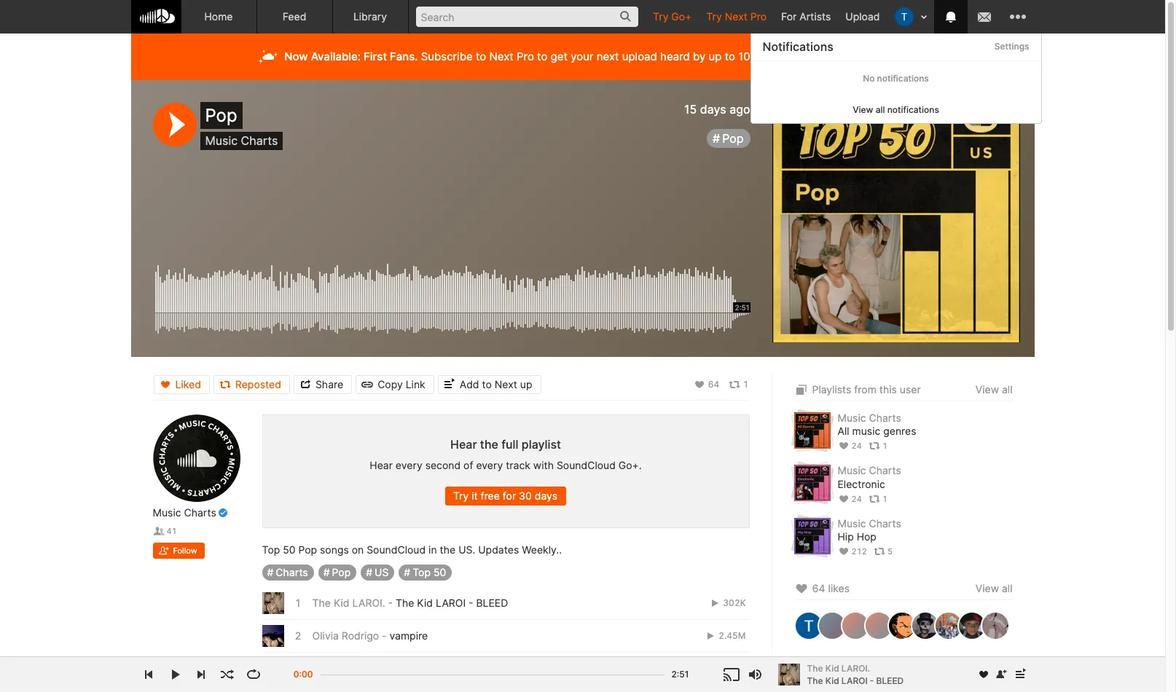 Task type: vqa. For each thing, say whether or not it's contained in the screenshot.
Music Charts Electronic's Charts
yes



Task type: locate. For each thing, give the bounding box(es) containing it.
set image
[[794, 381, 809, 399]]

0 horizontal spatial it
[[399, 662, 405, 675]]

0 vertical spatial 50
[[283, 544, 295, 556]]

no notifications
[[863, 73, 929, 84]]

start today link
[[817, 50, 878, 63]]

days right 30
[[535, 490, 558, 502]]

all
[[876, 104, 885, 115], [1002, 383, 1013, 396], [1002, 582, 1013, 595]]

64
[[708, 379, 720, 390], [812, 582, 825, 595]]

0 vertical spatial up
[[709, 50, 722, 63]]

start
[[817, 50, 843, 63]]

feed link
[[257, 0, 333, 34]]

2 vertical spatial next
[[495, 378, 517, 390]]

hear the full playlist hear every second of every track with soundcloud go+.
[[370, 437, 642, 471]]

251k
[[721, 663, 746, 674]]

the left full
[[480, 437, 498, 452]]

tara schultz's avatar element
[[895, 7, 914, 26], [794, 612, 823, 641]]

0 horizontal spatial pop link
[[318, 565, 357, 581]]

days
[[700, 102, 726, 117], [535, 490, 558, 502]]

playlists from this user
[[812, 383, 921, 396]]

laroi. down user429838722's avatar element
[[842, 663, 870, 674]]

0 vertical spatial 24 link
[[838, 441, 862, 451]]

1 link down all music genres link on the right bottom of page
[[869, 441, 888, 451]]

1 horizontal spatial the kid laroi. link
[[807, 662, 970, 675]]

top for top 50 pop songs on soundcloud in the us. updates weekly..
[[262, 544, 280, 556]]

notifications up view all notifications
[[877, 73, 929, 84]]

hear left second
[[370, 459, 393, 471]]

bleed inside the kid laroi. the kid laroi - bleed
[[876, 675, 904, 686]]

go
[[794, 667, 808, 679]]

the right in
[[440, 544, 456, 556]]

free
[[481, 490, 500, 502]]

5
[[888, 547, 893, 557]]

share button
[[294, 375, 352, 394]]

Search search field
[[416, 7, 638, 27]]

pop element
[[772, 95, 1020, 343]]

all for from
[[1002, 383, 1013, 396]]

50 for top 50 pop songs on soundcloud in the us. updates weekly..
[[283, 544, 295, 556]]

1 horizontal spatial top
[[413, 566, 431, 579]]

charts for music charts hip hop
[[869, 517, 901, 530]]

jj's avatar element
[[887, 612, 916, 641]]

1 horizontal spatial laroi.
[[842, 663, 870, 674]]

2 24 from the top
[[852, 494, 862, 504]]

0 horizontal spatial the kid laroi - bleed element
[[262, 592, 284, 614]]

1 link for music charts electronic
[[869, 494, 888, 504]]

charts inside music charts electronic
[[869, 465, 901, 477]]

up right add
[[520, 378, 532, 390]]

64 inside playlist stats element
[[708, 379, 720, 390]]

next down search search field
[[489, 50, 514, 63]]

the kid laroi - bleed element left mobile
[[778, 664, 800, 686]]

pop link down "15 days ago"
[[707, 129, 750, 148]]

laroi down the top 50
[[436, 597, 466, 609]]

jessenia hernandez's avatar element
[[864, 612, 893, 641]]

1 down music charts electronic
[[882, 494, 888, 504]]

2:51
[[672, 669, 689, 680]]

get
[[551, 50, 568, 63]]

1 horizontal spatial up
[[709, 50, 722, 63]]

1 24 link from the top
[[838, 441, 862, 451]]

laroi. inside the kid laroi. the kid laroi - bleed
[[842, 663, 870, 674]]

the
[[312, 597, 331, 609], [396, 597, 414, 609], [807, 663, 823, 674], [807, 675, 823, 686]]

1 vertical spatial top
[[413, 566, 431, 579]]

1 24 from the top
[[852, 441, 862, 451]]

0 vertical spatial the
[[480, 437, 498, 452]]

soundcloud up us
[[367, 544, 426, 556]]

try for try go+
[[653, 10, 669, 23]]

to left get at the left top of the page
[[537, 50, 548, 63]]

0 vertical spatial top
[[262, 544, 280, 556]]

heard
[[660, 50, 690, 63]]

1 vertical spatial all
[[1002, 383, 1013, 396]]

view for likes
[[976, 582, 999, 595]]

reposted
[[235, 378, 281, 390]]

next up image
[[1011, 666, 1029, 684]]

playlist
[[522, 437, 561, 452]]

every
[[396, 459, 422, 471], [476, 459, 503, 471]]

0 vertical spatial 64
[[708, 379, 720, 390]]

it right call
[[399, 662, 405, 675]]

music inside the music charts all music genres
[[838, 412, 866, 424]]

all music genres element
[[794, 412, 830, 449]]

0 vertical spatial the kid laroi - bleed link
[[396, 597, 508, 609]]

1 vertical spatial 24 link
[[838, 494, 862, 504]]

to right add
[[482, 378, 492, 390]]

go+.
[[619, 459, 642, 471]]

like image
[[794, 580, 809, 598]]

0 horizontal spatial days
[[535, 490, 558, 502]]

ss140's avatar element
[[817, 612, 846, 641]]

us link
[[361, 565, 395, 581]]

every right of on the left of the page
[[476, 459, 503, 471]]

1 vertical spatial tara schultz's avatar element
[[794, 612, 823, 641]]

vampire element
[[262, 625, 284, 647]]

1 vertical spatial 64
[[812, 582, 825, 595]]

1 horizontal spatial 50
[[434, 566, 446, 579]]

rodrigo
[[342, 630, 379, 642]]

bleed down the updates
[[476, 597, 508, 609]]

1 link
[[729, 379, 749, 390], [869, 441, 888, 451], [869, 494, 888, 504]]

0 vertical spatial view
[[853, 104, 873, 115]]

us.
[[458, 544, 475, 556]]

24 down electronic link
[[852, 494, 862, 504]]

try left go+
[[653, 10, 669, 23]]

1 vertical spatial laroi.
[[842, 663, 870, 674]]

1 horizontal spatial every
[[476, 459, 503, 471]]

the kid laroi - bleed link down user429838722's avatar element
[[807, 674, 904, 688]]

follow
[[173, 546, 197, 556]]

soundcloud inside hear the full playlist hear every second of every track with soundcloud go+.
[[557, 459, 616, 471]]

1 vertical spatial the kid laroi - bleed link
[[807, 674, 904, 688]]

0 horizontal spatial 64
[[708, 379, 720, 390]]

1 vertical spatial pro
[[517, 50, 534, 63]]

luck
[[408, 662, 431, 675]]

41
[[167, 526, 177, 537]]

1 link right 64 link
[[729, 379, 749, 390]]

olivia rodrigo link
[[312, 630, 379, 642]]

64 link
[[694, 379, 720, 390]]

laroi. down us 'link'
[[352, 597, 385, 609]]

playlist stats element for music charts all music genres
[[838, 438, 1013, 454]]

0 vertical spatial next
[[725, 10, 748, 23]]

charts inside the music charts all music genres
[[869, 412, 901, 424]]

0 vertical spatial days
[[700, 102, 726, 117]]

bleed
[[476, 597, 508, 609], [876, 675, 904, 686]]

charts inside music charts hip hop
[[869, 517, 901, 530]]

days right '15' in the top of the page
[[700, 102, 726, 117]]

it left free
[[472, 490, 478, 502]]

electronic link
[[838, 478, 885, 491]]

user429838722's avatar element
[[841, 612, 870, 641]]

1 horizontal spatial tara schultz's avatar element
[[895, 7, 914, 26]]

0 horizontal spatial hear
[[370, 459, 393, 471]]

tara schultz's avatar element right upload
[[895, 7, 914, 26]]

laroi. for kid
[[842, 663, 870, 674]]

1 horizontal spatial bleed
[[876, 675, 904, 686]]

0 horizontal spatial the kid laroi - bleed link
[[396, 597, 508, 609]]

the kid laroi - bleed link down the top 50
[[396, 597, 508, 609]]

hip
[[838, 530, 854, 543]]

0 vertical spatial laroi.
[[352, 597, 385, 609]]

the kid laroi - what just happened element
[[262, 691, 284, 692]]

up
[[709, 50, 722, 63], [520, 378, 532, 390]]

1 vertical spatial up
[[520, 378, 532, 390]]

the kid laroi. link
[[312, 597, 385, 609], [807, 662, 970, 675]]

0 horizontal spatial tara schultz's avatar element
[[794, 612, 823, 641]]

music charts electronic
[[838, 465, 901, 490]]

0 vertical spatial view all
[[976, 383, 1013, 396]]

1
[[743, 379, 749, 390], [882, 441, 888, 451], [882, 494, 888, 504], [295, 597, 301, 609]]

bleed down the jessenia hernandez's avatar element
[[876, 675, 904, 686]]

2
[[295, 630, 301, 642]]

None search field
[[408, 0, 646, 33]]

upload link
[[838, 0, 887, 33]]

every left second
[[396, 459, 422, 471]]

0 vertical spatial laroi
[[436, 597, 466, 609]]

0 vertical spatial bleed
[[476, 597, 508, 609]]

electronic element
[[794, 465, 830, 502]]

0 vertical spatial tara schultz's avatar element
[[895, 7, 914, 26]]

view
[[853, 104, 873, 115], [976, 383, 999, 396], [976, 582, 999, 595]]

2 view all from the top
[[976, 582, 1013, 595]]

to inside button
[[482, 378, 492, 390]]

1 horizontal spatial try
[[653, 10, 669, 23]]

charts for music charts all music genres
[[869, 412, 901, 424]]

1 vertical spatial the kid laroi - bleed element
[[778, 664, 800, 686]]

playlist stats element containing 212
[[838, 544, 1013, 560]]

0 vertical spatial the kid laroi - bleed element
[[262, 592, 284, 614]]

1 horizontal spatial the
[[480, 437, 498, 452]]

1 right 64 link
[[743, 379, 749, 390]]

1 horizontal spatial the kid laroi - bleed link
[[807, 674, 904, 688]]

music inside music charts electronic
[[838, 465, 866, 477]]

1 down all music genres link on the right bottom of page
[[882, 441, 888, 451]]

dweezy's avatar element
[[934, 612, 963, 641]]

0 horizontal spatial 50
[[283, 544, 295, 556]]

playlist stats element containing 64
[[541, 375, 749, 394]]

next right add
[[495, 378, 517, 390]]

1 vertical spatial view
[[976, 383, 999, 396]]

progress bar
[[320, 668, 664, 692]]

0 vertical spatial hear
[[450, 437, 477, 452]]

1 horizontal spatial pro
[[750, 10, 767, 23]]

1 vertical spatial 24
[[852, 494, 862, 504]]

notifications down no notifications
[[887, 104, 939, 115]]

view all for 64 likes
[[976, 582, 1013, 595]]

home link
[[181, 0, 257, 34]]

2 24 link from the top
[[838, 494, 862, 504]]

0 horizontal spatial bleed
[[476, 597, 508, 609]]

library link
[[333, 0, 408, 34]]

0 horizontal spatial up
[[520, 378, 532, 390]]

1 link for music charts all music genres
[[869, 441, 888, 451]]

0 vertical spatial 1 link
[[729, 379, 749, 390]]

1 for 1 link related to music charts all music genres
[[882, 441, 888, 451]]

1 vertical spatial 50
[[434, 566, 446, 579]]

genres
[[883, 425, 916, 437]]

of
[[464, 459, 473, 471]]

top down top 50 pop songs on soundcloud in the us. updates weekly..
[[413, 566, 431, 579]]

next up 100+
[[725, 10, 748, 23]]

0 horizontal spatial the
[[440, 544, 456, 556]]

1 vertical spatial laroi
[[842, 675, 868, 686]]

the kid laroi - bleed element
[[262, 592, 284, 614], [778, 664, 800, 686]]

by
[[693, 50, 706, 63]]

0 horizontal spatial pro
[[517, 50, 534, 63]]

dxrknova
[[312, 662, 368, 675]]

updates
[[478, 544, 519, 556]]

0 vertical spatial the kid laroi. link
[[312, 597, 385, 609]]

50 down in
[[434, 566, 446, 579]]

hear up of on the left of the page
[[450, 437, 477, 452]]

50 up charts link
[[283, 544, 295, 556]]

1 horizontal spatial pop link
[[707, 129, 750, 148]]

pro left get at the left top of the page
[[517, 50, 534, 63]]

mohammadsakiam's avatar element
[[911, 612, 940, 641]]

0:00
[[294, 669, 313, 680]]

24
[[852, 441, 862, 451], [852, 494, 862, 504]]

charts for music charts electronic
[[869, 465, 901, 477]]

pro
[[750, 10, 767, 23], [517, 50, 534, 63]]

hear
[[450, 437, 477, 452], [370, 459, 393, 471]]

2.45m
[[716, 630, 746, 641]]

24 link down electronic link
[[838, 494, 862, 504]]

- right rodrigo
[[382, 630, 387, 642]]

the kid laroi - bleed element up the vampire element
[[262, 592, 284, 614]]

try for try it free for 30 days
[[453, 490, 469, 502]]

0 vertical spatial 24
[[852, 441, 862, 451]]

tara schultz's avatar element down like 'image'
[[794, 612, 823, 641]]

0 horizontal spatial top
[[262, 544, 280, 556]]

- right mobile
[[870, 675, 874, 686]]

24 for all
[[852, 441, 862, 451]]

music charts's avatar element
[[153, 415, 240, 502]]

1 horizontal spatial soundcloud
[[557, 459, 616, 471]]

subscribe
[[421, 50, 473, 63]]

playlist stats element
[[541, 375, 749, 394], [838, 438, 1013, 454], [838, 491, 1013, 507], [838, 544, 1013, 560]]

0 horizontal spatial laroi.
[[352, 597, 385, 609]]

to
[[476, 50, 486, 63], [537, 50, 548, 63], [725, 50, 735, 63], [482, 378, 492, 390]]

music inside music charts hip hop
[[838, 517, 866, 530]]

liked
[[175, 378, 201, 390]]

the kid laroi. link down the jessenia hernandez's avatar element
[[807, 662, 970, 675]]

try left free
[[453, 490, 469, 502]]

0 horizontal spatial laroi
[[436, 597, 466, 609]]

- left call
[[370, 662, 375, 675]]

on
[[352, 544, 364, 556]]

0 vertical spatial it
[[472, 490, 478, 502]]

music for all
[[838, 412, 866, 424]]

add
[[460, 378, 479, 390]]

1 view all from the top
[[976, 383, 1013, 396]]

1 vertical spatial the
[[440, 544, 456, 556]]

0 vertical spatial pop link
[[707, 129, 750, 148]]

- down us.
[[469, 597, 473, 609]]

hip hop element
[[794, 518, 830, 554]]

0 horizontal spatial soundcloud
[[367, 544, 426, 556]]

notifications
[[763, 39, 834, 54]]

2 vertical spatial all
[[1002, 582, 1013, 595]]

1 vertical spatial view all
[[976, 582, 1013, 595]]

pop inside pop music charts
[[205, 105, 237, 126]]

1 link down electronic link
[[869, 494, 888, 504]]

pop link down songs
[[318, 565, 357, 581]]

1 vertical spatial bleed
[[876, 675, 904, 686]]

24 down the music
[[852, 441, 862, 451]]

music
[[205, 133, 238, 148], [838, 412, 866, 424], [838, 465, 866, 477], [153, 506, 181, 519], [838, 517, 866, 530]]

2 horizontal spatial try
[[706, 10, 722, 23]]

50
[[283, 544, 295, 556], [434, 566, 446, 579]]

1 horizontal spatial 64
[[812, 582, 825, 595]]

0 horizontal spatial try
[[453, 490, 469, 502]]

share
[[316, 378, 343, 390]]

the kid laroi. link up the olivia rodrigo link
[[312, 597, 385, 609]]

up right by
[[709, 50, 722, 63]]

1 horizontal spatial laroi
[[842, 675, 868, 686]]

24 link for electronic
[[838, 494, 862, 504]]

0 horizontal spatial every
[[396, 459, 422, 471]]

1 vertical spatial 1 link
[[869, 441, 888, 451]]

1 vertical spatial soundcloud
[[367, 544, 426, 556]]

electronic
[[838, 478, 885, 490]]

soundcloud right with
[[557, 459, 616, 471]]

top up charts link
[[262, 544, 280, 556]]

try right go+
[[706, 10, 722, 23]]

1 vertical spatial pop link
[[318, 565, 357, 581]]

2 vertical spatial view
[[976, 582, 999, 595]]

this
[[879, 383, 897, 396]]

music for electronic
[[838, 465, 866, 477]]

pro left for at the right of page
[[750, 10, 767, 23]]

laroi right go
[[842, 675, 868, 686]]

try it free for 30 days
[[453, 490, 558, 502]]

2 vertical spatial 1 link
[[869, 494, 888, 504]]

0 vertical spatial soundcloud
[[557, 459, 616, 471]]

1 horizontal spatial it
[[472, 490, 478, 502]]

call it luck element
[[262, 658, 284, 680]]

24 link down all
[[838, 441, 862, 451]]

24 link for all
[[838, 441, 862, 451]]

1 every from the left
[[396, 459, 422, 471]]

1 for topmost 1 link
[[743, 379, 749, 390]]

rei.'s avatar element
[[981, 612, 1010, 641]]

soundcloud
[[557, 459, 616, 471], [367, 544, 426, 556]]

laroi inside the kid laroi. the kid laroi - bleed
[[842, 675, 868, 686]]

up inside button
[[520, 378, 532, 390]]

copy link
[[378, 378, 425, 390]]



Task type: describe. For each thing, give the bounding box(es) containing it.
0 horizontal spatial the kid laroi. link
[[312, 597, 385, 609]]

dxrknova link
[[312, 662, 368, 675]]

1 horizontal spatial hear
[[450, 437, 477, 452]]

try it free for 30 days link
[[445, 487, 566, 506]]

second
[[425, 459, 461, 471]]

15
[[684, 102, 697, 117]]

now
[[284, 50, 308, 63]]

add to next up
[[460, 378, 532, 390]]

olivia rodrigo - vampire
[[312, 630, 428, 642]]

1 for music charts electronic 1 link
[[882, 494, 888, 504]]

1 vertical spatial notifications
[[887, 104, 939, 115]]

with
[[533, 459, 554, 471]]

0 vertical spatial all
[[876, 104, 885, 115]]

settings link
[[983, 34, 1041, 60]]

playlists
[[812, 383, 851, 396]]

now available: first fans. subscribe to next pro to get your next upload heard by up to 100+ listeners. start today
[[284, 50, 878, 63]]

1 horizontal spatial the kid laroi - bleed element
[[778, 664, 800, 686]]

top 50
[[413, 566, 446, 579]]

music charts all music genres
[[838, 412, 916, 437]]

available:
[[311, 50, 361, 63]]

dxrknova - call it luck
[[312, 662, 431, 675]]

ago
[[730, 102, 750, 117]]

1 vertical spatial the kid laroi. link
[[807, 662, 970, 675]]

music charts hip hop
[[838, 517, 901, 543]]

music inside pop music charts
[[205, 133, 238, 148]]

64 for 64
[[708, 379, 720, 390]]

to right the subscribe
[[476, 50, 486, 63]]

30
[[519, 490, 532, 502]]

212 link
[[838, 547, 867, 557]]

laroi. for the
[[352, 597, 385, 609]]

- down us
[[388, 597, 393, 609]]

hip hop link
[[838, 530, 877, 544]]

all music genres link
[[838, 425, 916, 438]]

from
[[854, 383, 877, 396]]

music charts
[[153, 506, 216, 519]]

hop
[[857, 530, 877, 543]]

call it luck link
[[378, 662, 431, 675]]

try next pro
[[706, 10, 767, 23]]

top 50 link
[[399, 565, 452, 581]]

link
[[406, 378, 425, 390]]

music charts link for music charts electronic
[[838, 465, 901, 477]]

no
[[863, 73, 875, 84]]

charts for music charts
[[184, 506, 216, 519]]

1 down charts link
[[295, 597, 301, 609]]

top 50 pop songs on soundcloud in the us. updates weekly..
[[262, 544, 562, 556]]

settings
[[995, 41, 1029, 52]]

view for from
[[976, 383, 999, 396]]

full
[[502, 437, 519, 452]]

songs
[[320, 544, 349, 556]]

for
[[503, 490, 516, 502]]

1 vertical spatial hear
[[370, 459, 393, 471]]

follow button
[[153, 543, 204, 559]]

212
[[852, 547, 867, 557]]

50 for top 50
[[434, 566, 446, 579]]

artists
[[800, 10, 831, 23]]

upload
[[622, 50, 657, 63]]

playlist stats element for music charts hip hop
[[838, 544, 1013, 560]]

3
[[295, 662, 301, 675]]

try next pro link
[[699, 0, 774, 33]]

add to next up button
[[438, 375, 541, 394]]

top for top 50
[[413, 566, 431, 579]]

go mobile
[[794, 667, 843, 679]]

vampire link
[[390, 630, 428, 642]]

listeners.
[[767, 50, 814, 63]]

to left 100+
[[725, 50, 735, 63]]

feed
[[283, 10, 306, 23]]

it inside the try it free for 30 days link
[[472, 490, 478, 502]]

charts link
[[262, 565, 314, 581]]

0 vertical spatial pro
[[750, 10, 767, 23]]

all
[[838, 425, 849, 437]]

for artists
[[781, 10, 831, 23]]

us
[[375, 566, 389, 579]]

user
[[900, 383, 921, 396]]

fans.
[[390, 50, 418, 63]]

try go+
[[653, 10, 692, 23]]

1 horizontal spatial days
[[700, 102, 726, 117]]

try for try next pro
[[706, 10, 722, 23]]

64 likes
[[812, 582, 850, 595]]

100+
[[738, 50, 764, 63]]

1 vertical spatial next
[[489, 50, 514, 63]]

try go+ link
[[646, 0, 699, 33]]

music charts link for music charts hip hop
[[838, 517, 901, 530]]

weekly..
[[522, 544, 562, 556]]

64 for 64 likes
[[812, 582, 825, 595]]

shanté a.'s avatar element
[[957, 612, 986, 641]]

302k
[[721, 598, 746, 609]]

go+
[[671, 10, 692, 23]]

music for hip
[[838, 517, 866, 530]]

pop music charts
[[205, 105, 278, 148]]

view all notifications
[[853, 104, 939, 115]]

0 vertical spatial notifications
[[877, 73, 929, 84]]

1 vertical spatial it
[[399, 662, 405, 675]]

the inside hear the full playlist hear every second of every track with soundcloud go+.
[[480, 437, 498, 452]]

charts inside pop music charts
[[241, 133, 278, 148]]

first
[[364, 50, 387, 63]]

vampire
[[390, 630, 428, 642]]

playlist stats element for music charts electronic
[[838, 491, 1013, 507]]

copy link button
[[356, 375, 434, 394]]

- inside the kid laroi. the kid laroi - bleed
[[870, 675, 874, 686]]

view all notifications link
[[751, 97, 1041, 123]]

mobile
[[811, 667, 843, 679]]

library
[[353, 10, 387, 23]]

view all for playlists from this user
[[976, 383, 1013, 396]]

music charts link for music charts all music genres
[[838, 412, 901, 424]]

next
[[597, 50, 619, 63]]

reposted button
[[213, 375, 290, 394]]

next inside button
[[495, 378, 517, 390]]

all for likes
[[1002, 582, 1013, 595]]

24 for electronic
[[852, 494, 862, 504]]

2 every from the left
[[476, 459, 503, 471]]

in
[[429, 544, 437, 556]]

5 link
[[874, 547, 893, 557]]

1 vertical spatial days
[[535, 490, 558, 502]]



